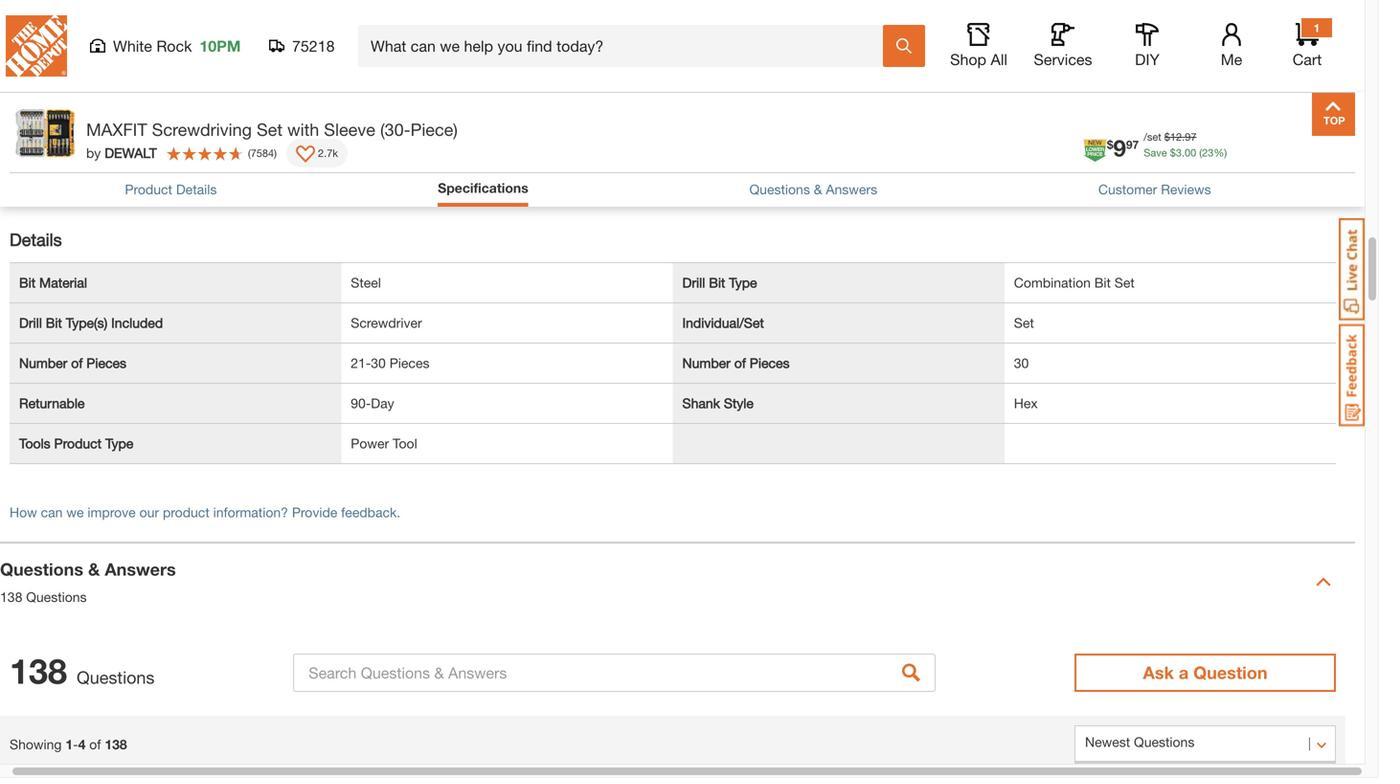 Task type: describe. For each thing, give the bounding box(es) containing it.
$ 9 97
[[1107, 134, 1139, 161]]

2.7k
[[318, 147, 338, 159]]

4
[[78, 737, 86, 753]]

shop all button
[[948, 23, 1010, 69]]

shank style
[[683, 396, 754, 412]]

product
[[163, 505, 210, 521]]

0 vertical spatial details
[[176, 181, 217, 197]]

return policy
[[53, 18, 133, 34]]

white rock 10pm
[[113, 37, 241, 55]]

12
[[1171, 131, 1182, 143]]

$ right '/set'
[[1165, 131, 1171, 143]]

bit material
[[19, 275, 87, 291]]

combination
[[1014, 275, 1091, 291]]

return
[[53, 18, 93, 34]]

hex
[[1014, 396, 1038, 412]]

combination bit set
[[1014, 275, 1135, 291]]

me button
[[1201, 23, 1263, 69]]

answers for questions & answers
[[826, 181, 878, 197]]

2.7k button
[[286, 139, 348, 168]]

9
[[1114, 134, 1127, 161]]

3
[[1176, 147, 1182, 159]]

style
[[724, 396, 754, 412]]

2 vertical spatial 138
[[105, 737, 127, 753]]

2 horizontal spatial of
[[735, 356, 746, 371]]

display image
[[296, 146, 315, 165]]

2 number from the left
[[683, 356, 731, 371]]

diy
[[1135, 50, 1160, 69]]

138 inside the questions & answers 138 questions
[[0, 590, 22, 606]]

by
[[86, 145, 101, 161]]

drill for drill bit type
[[683, 275, 705, 291]]

feedback.
[[341, 505, 401, 521]]

0 horizontal spatial of
[[71, 356, 83, 371]]

0 horizontal spatial product
[[54, 436, 102, 452]]

steel
[[351, 275, 381, 291]]

with
[[287, 119, 319, 140]]

included
[[111, 315, 163, 331]]

2 pieces from the left
[[390, 356, 430, 371]]

21-30 pieces
[[351, 356, 430, 371]]

showing
[[10, 737, 62, 753]]

tools product type
[[19, 436, 133, 452]]

1 number of pieces from the left
[[19, 356, 126, 371]]

75218
[[292, 37, 335, 55]]

diy button
[[1117, 23, 1178, 69]]

power tool
[[351, 436, 417, 452]]

1 30 from the left
[[371, 356, 386, 371]]

the home depot logo image
[[6, 15, 67, 77]]

services
[[1034, 50, 1093, 69]]

white
[[113, 37, 152, 55]]

tool
[[393, 436, 417, 452]]

policy
[[97, 18, 133, 34]]

1 horizontal spatial set
[[1014, 315, 1034, 331]]

maxfit
[[86, 119, 147, 140]]

90-
[[351, 396, 371, 412]]

1 pieces from the left
[[86, 356, 126, 371]]

how can we improve our product information? provide feedback. link
[[10, 505, 401, 521]]

rock
[[156, 37, 192, 55]]

ask a question
[[1143, 663, 1268, 684]]

provide
[[292, 505, 337, 521]]

2 ( from the left
[[248, 147, 251, 159]]

ask a question button
[[1075, 654, 1336, 693]]

shop
[[950, 50, 987, 69]]

& for questions & answers 138 questions
[[88, 560, 100, 580]]

97 inside $ 9 97
[[1127, 138, 1139, 151]]

improve
[[88, 505, 136, 521]]

1 horizontal spatial of
[[89, 737, 101, 753]]

$ down 12
[[1170, 147, 1176, 159]]

shop all
[[950, 50, 1008, 69]]

138 questions
[[10, 651, 155, 692]]

dewalt
[[105, 145, 157, 161]]

00
[[1185, 147, 1197, 159]]

screwdriver
[[351, 315, 422, 331]]

75218 button
[[269, 36, 335, 56]]

cart 1
[[1293, 21, 1322, 69]]

question
[[1194, 663, 1268, 684]]

can
[[41, 505, 63, 521]]

)
[[274, 147, 277, 159]]

how
[[10, 505, 37, 521]]

ask
[[1143, 663, 1174, 684]]

we
[[66, 505, 84, 521]]

set for bit
[[1115, 275, 1135, 291]]

bit left material
[[19, 275, 36, 291]]



Task type: vqa. For each thing, say whether or not it's contained in the screenshot.


Task type: locate. For each thing, give the bounding box(es) containing it.
1 vertical spatial details
[[10, 230, 62, 250]]

0 vertical spatial answers
[[826, 181, 878, 197]]

number of pieces up style
[[683, 356, 790, 371]]

0 vertical spatial &
[[814, 181, 823, 197]]

0 horizontal spatial number of pieces
[[19, 356, 126, 371]]

1 horizontal spatial drill
[[683, 275, 705, 291]]

0 horizontal spatial &
[[88, 560, 100, 580]]

2 vertical spatial set
[[1014, 315, 1034, 331]]

$
[[1165, 131, 1171, 143], [1107, 138, 1114, 151], [1170, 147, 1176, 159]]

1 horizontal spatial 30
[[1014, 356, 1029, 371]]

number
[[19, 356, 67, 371], [683, 356, 731, 371]]

1 for showing
[[65, 737, 73, 753]]

bit right combination
[[1095, 275, 1111, 291]]

pieces up style
[[750, 356, 790, 371]]

bit for drill bit type(s) included
[[46, 315, 62, 331]]

1 horizontal spatial 97
[[1185, 131, 1197, 143]]

0 vertical spatial product
[[125, 181, 172, 197]]

1 vertical spatial &
[[88, 560, 100, 580]]

97 inside /set $ 12 . 97 save $ 3 . 00 ( 23 %)
[[1185, 131, 1197, 143]]

138
[[0, 590, 22, 606], [10, 651, 67, 692], [105, 737, 127, 753]]

customer
[[1099, 181, 1158, 197]]

questions & answers 138 questions
[[0, 560, 176, 606]]

customer reviews button
[[1099, 180, 1212, 200], [1099, 180, 1212, 200]]

( 7584 )
[[248, 147, 277, 159]]

0 horizontal spatial (
[[248, 147, 251, 159]]

details
[[176, 181, 217, 197], [10, 230, 62, 250]]

services button
[[1033, 23, 1094, 69]]

/set $ 12 . 97 save $ 3 . 00 ( 23 %)
[[1144, 131, 1228, 159]]

number up shank
[[683, 356, 731, 371]]

138 up showing
[[10, 651, 67, 692]]

Search Questions & Answers text field
[[293, 654, 936, 693]]

0 horizontal spatial type
[[105, 436, 133, 452]]

1 horizontal spatial type
[[729, 275, 757, 291]]

set right combination
[[1115, 275, 1135, 291]]

2 horizontal spatial pieces
[[750, 356, 790, 371]]

What can we help you find today? search field
[[371, 26, 882, 66]]

how can we improve our product information? provide feedback.
[[10, 505, 401, 521]]

showing 1 - 4 of 138
[[10, 737, 127, 753]]

1 up cart
[[1314, 21, 1321, 34]]

set down combination
[[1014, 315, 1034, 331]]

live chat image
[[1339, 218, 1365, 321]]

save
[[1144, 147, 1168, 159]]

1 vertical spatial 1
[[65, 737, 73, 753]]

drill for drill bit type(s) included
[[19, 315, 42, 331]]

0 vertical spatial specifications
[[0, 138, 117, 158]]

-
[[73, 737, 78, 753]]

97 right 12
[[1185, 131, 1197, 143]]

our
[[139, 505, 159, 521]]

0 horizontal spatial drill
[[19, 315, 42, 331]]

details down the screwdriving
[[176, 181, 217, 197]]

by dewalt
[[86, 145, 157, 161]]

10pm
[[200, 37, 241, 55]]

21-
[[351, 356, 371, 371]]

1 vertical spatial .
[[1182, 147, 1185, 159]]

1 horizontal spatial pieces
[[390, 356, 430, 371]]

product right tools
[[54, 436, 102, 452]]

(30-
[[380, 119, 411, 140]]

%)
[[1214, 147, 1228, 159]]

. down 12
[[1182, 147, 1185, 159]]

1
[[1314, 21, 1321, 34], [65, 737, 73, 753]]

individual/set
[[683, 315, 764, 331]]

power
[[351, 436, 389, 452]]

30 up hex
[[1014, 356, 1029, 371]]

0 horizontal spatial specifications
[[0, 138, 117, 158]]

of right 4
[[89, 737, 101, 753]]

. up 00
[[1182, 131, 1185, 143]]

( right 00
[[1200, 147, 1203, 159]]

day
[[371, 396, 394, 412]]

1 for cart
[[1314, 21, 1321, 34]]

1 horizontal spatial number of pieces
[[683, 356, 790, 371]]

1 horizontal spatial specifications
[[438, 180, 529, 196]]

$ inside $ 9 97
[[1107, 138, 1114, 151]]

1 vertical spatial 138
[[10, 651, 67, 692]]

pieces
[[86, 356, 126, 371], [390, 356, 430, 371], [750, 356, 790, 371]]

type(s)
[[66, 315, 108, 331]]

material
[[39, 275, 87, 291]]

type for tools product type
[[105, 436, 133, 452]]

2 30 from the left
[[1014, 356, 1029, 371]]

shank
[[683, 396, 720, 412]]

1 horizontal spatial product
[[125, 181, 172, 197]]

1 inside cart 1
[[1314, 21, 1321, 34]]

a
[[1179, 663, 1189, 684]]

23
[[1203, 147, 1214, 159]]

0 vertical spatial 1
[[1314, 21, 1321, 34]]

2 number of pieces from the left
[[683, 356, 790, 371]]

1 horizontal spatial details
[[176, 181, 217, 197]]

0 horizontal spatial number
[[19, 356, 67, 371]]

1 horizontal spatial 1
[[1314, 21, 1321, 34]]

number of pieces down type(s)
[[19, 356, 126, 371]]

questions inside 138 questions
[[77, 668, 155, 689]]

piece)
[[411, 119, 458, 140]]

0 horizontal spatial details
[[10, 230, 62, 250]]

( inside /set $ 12 . 97 save $ 3 . 00 ( 23 %)
[[1200, 147, 1203, 159]]

0 vertical spatial drill
[[683, 275, 705, 291]]

reviews
[[1161, 181, 1212, 197]]

1 vertical spatial product
[[54, 436, 102, 452]]

of up style
[[735, 356, 746, 371]]

set
[[257, 119, 283, 140], [1115, 275, 1135, 291], [1014, 315, 1034, 331]]

1 horizontal spatial (
[[1200, 147, 1203, 159]]

sleeve
[[324, 119, 376, 140]]

pieces down drill bit type(s) included
[[86, 356, 126, 371]]

cart
[[1293, 50, 1322, 69]]

0 horizontal spatial pieces
[[86, 356, 126, 371]]

1 vertical spatial set
[[1115, 275, 1135, 291]]

90-day
[[351, 396, 394, 412]]

type up individual/set
[[729, 275, 757, 291]]

30 up day
[[371, 356, 386, 371]]

1 number from the left
[[19, 356, 67, 371]]

answers for questions & answers 138 questions
[[105, 560, 176, 580]]

bit
[[19, 275, 36, 291], [709, 275, 726, 291], [1095, 275, 1111, 291], [46, 315, 62, 331]]

drill down bit material
[[19, 315, 42, 331]]

7584
[[251, 147, 274, 159]]

answers
[[826, 181, 878, 197], [105, 560, 176, 580]]

1 vertical spatial specifications
[[438, 180, 529, 196]]

0 vertical spatial set
[[257, 119, 283, 140]]

of
[[71, 356, 83, 371], [735, 356, 746, 371], [89, 737, 101, 753]]

138 down how
[[0, 590, 22, 606]]

questions & answers
[[750, 181, 878, 197]]

1 horizontal spatial number
[[683, 356, 731, 371]]

set up )
[[257, 119, 283, 140]]

0 vertical spatial .
[[1182, 131, 1185, 143]]

type for drill bit type
[[729, 275, 757, 291]]

0 vertical spatial 138
[[0, 590, 22, 606]]

specifications
[[0, 138, 117, 158], [438, 180, 529, 196]]

0 horizontal spatial set
[[257, 119, 283, 140]]

$ left '/set'
[[1107, 138, 1114, 151]]

me
[[1221, 50, 1243, 69]]

type up improve
[[105, 436, 133, 452]]

1 ( from the left
[[1200, 147, 1203, 159]]

of down type(s)
[[71, 356, 83, 371]]

tools
[[19, 436, 50, 452]]

1 horizontal spatial &
[[814, 181, 823, 197]]

30
[[371, 356, 386, 371], [1014, 356, 1029, 371]]

bit for combination bit set
[[1095, 275, 1111, 291]]

bit for drill bit type
[[709, 275, 726, 291]]

0 horizontal spatial answers
[[105, 560, 176, 580]]

pieces down screwdriver
[[390, 356, 430, 371]]

97 left '/set'
[[1127, 138, 1139, 151]]

type
[[729, 275, 757, 291], [105, 436, 133, 452]]

product
[[125, 181, 172, 197], [54, 436, 102, 452]]

3 pieces from the left
[[750, 356, 790, 371]]

1 horizontal spatial answers
[[826, 181, 878, 197]]

drill
[[683, 275, 705, 291], [19, 315, 42, 331]]

answers inside the questions & answers 138 questions
[[105, 560, 176, 580]]

0 horizontal spatial 97
[[1127, 138, 1139, 151]]

product image image
[[14, 103, 77, 165]]

bit up individual/set
[[709, 275, 726, 291]]

2 horizontal spatial set
[[1115, 275, 1135, 291]]

questions
[[750, 181, 810, 197], [0, 560, 83, 580], [26, 590, 87, 606], [77, 668, 155, 689]]

& for questions & answers
[[814, 181, 823, 197]]

return policy link
[[53, 18, 133, 34]]

screwdriving
[[152, 119, 252, 140]]

1 vertical spatial type
[[105, 436, 133, 452]]

feedback link image
[[1339, 324, 1365, 427]]

drill up individual/set
[[683, 275, 705, 291]]

customer reviews
[[1099, 181, 1212, 197]]

( left )
[[248, 147, 251, 159]]

1 vertical spatial drill
[[19, 315, 42, 331]]

(
[[1200, 147, 1203, 159], [248, 147, 251, 159]]

138 right 4
[[105, 737, 127, 753]]

set for screwdriving
[[257, 119, 283, 140]]

details up bit material
[[10, 230, 62, 250]]

number of pieces
[[19, 356, 126, 371], [683, 356, 790, 371]]

0 horizontal spatial 30
[[371, 356, 386, 371]]

bit left type(s)
[[46, 315, 62, 331]]

number up returnable
[[19, 356, 67, 371]]

caret image
[[1316, 575, 1332, 590]]

& inside the questions & answers 138 questions
[[88, 560, 100, 580]]

0 horizontal spatial 1
[[65, 737, 73, 753]]

0 vertical spatial type
[[729, 275, 757, 291]]

.
[[1182, 131, 1185, 143], [1182, 147, 1185, 159]]

maxfit screwdriving set with sleeve (30-piece)
[[86, 119, 458, 140]]

returnable
[[19, 396, 85, 412]]

1 left 4
[[65, 737, 73, 753]]

product details
[[125, 181, 217, 197]]

product down dewalt
[[125, 181, 172, 197]]

/set
[[1144, 131, 1162, 143]]

top button
[[1313, 93, 1356, 136]]

drill bit type(s) included
[[19, 315, 163, 331]]

97
[[1185, 131, 1197, 143], [1127, 138, 1139, 151]]

all
[[991, 50, 1008, 69]]

drill bit type
[[683, 275, 757, 291]]

information?
[[213, 505, 288, 521]]

1 vertical spatial answers
[[105, 560, 176, 580]]



